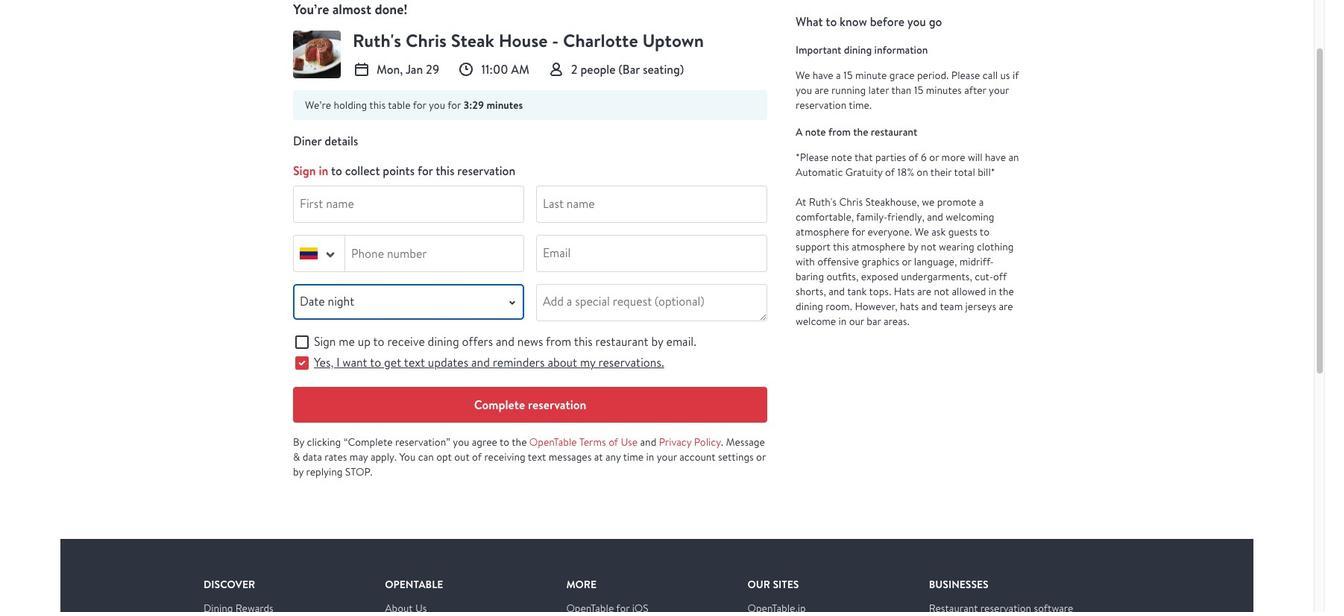 Task type: describe. For each thing, give the bounding box(es) containing it.
offensive
[[818, 255, 859, 269]]

6
[[921, 151, 927, 164]]

steakhouse,
[[866, 195, 920, 209]]

"complete
[[344, 436, 393, 449]]

have inside we have a 15 minute grace period. please call us if you are running later than 15 minutes after your reservation time.
[[813, 69, 834, 82]]

you inside we're holding this table for you for 3:29 minutes
[[429, 98, 445, 112]]

chris inside *please note that parties of 6 or more will have an automatic gratuity of 18% on their total bill* at ruth's chris steakhouse, we promote a comfortable, family-friendly, and welcoming atmosphere for everyone.  we ask guests to support this atmosphere by not wearing clothing with offensive graphics or language, midriff- baring outfits, exposed undergarments, cut-off shorts, and tank tops. hats are not allowed in the dining room. however, hats and team jerseys are welcome in our bar areas.
[[839, 195, 863, 209]]

0 horizontal spatial atmosphere
[[796, 225, 850, 239]]

want
[[343, 355, 367, 371]]

an
[[1009, 151, 1019, 164]]

&
[[293, 451, 300, 464]]

about
[[548, 355, 577, 371]]

what to know before you go
[[796, 13, 942, 30]]

are inside we have a 15 minute grace period. please call us if you are running later than 15 minutes after your reservation time.
[[815, 84, 829, 97]]

0 vertical spatial opentable
[[530, 436, 577, 449]]

almost
[[332, 0, 372, 19]]

on
[[917, 166, 928, 179]]

reservation"
[[395, 436, 451, 449]]

1 horizontal spatial are
[[918, 285, 932, 298]]

rates
[[325, 451, 347, 464]]

seating)
[[643, 61, 684, 78]]

your for after
[[989, 84, 1009, 97]]

table
[[388, 98, 411, 112]]

in left our
[[839, 315, 847, 328]]

you left go
[[908, 13, 926, 30]]

go
[[929, 13, 942, 30]]

we're holding this table for you for 3:29 minutes
[[305, 98, 523, 113]]

0 vertical spatial ruth's
[[353, 28, 401, 53]]

their
[[931, 166, 952, 179]]

call
[[983, 69, 998, 82]]

of down the parties
[[885, 166, 895, 179]]

running
[[832, 84, 866, 97]]

1 horizontal spatial by
[[652, 334, 664, 350]]

opt
[[436, 451, 452, 464]]

we
[[922, 195, 935, 209]]

allowed
[[952, 285, 986, 298]]

2 horizontal spatial dining
[[844, 43, 872, 57]]

*please
[[796, 151, 829, 164]]

0 horizontal spatial text
[[404, 355, 425, 371]]

2
[[571, 61, 578, 78]]

to inside *please note that parties of 6 or more will have an automatic gratuity of 18% on their total bill* at ruth's chris steakhouse, we promote a comfortable, family-friendly, and welcoming atmosphere for everyone.  we ask guests to support this atmosphere by not wearing clothing with offensive graphics or language, midriff- baring outfits, exposed undergarments, cut-off shorts, and tank tops. hats are not allowed in the dining room. however, hats and team jerseys are welcome in our bar areas.
[[980, 225, 990, 239]]

for right points
[[418, 163, 433, 179]]

have inside *please note that parties of 6 or more will have an automatic gratuity of 18% on their total bill* at ruth's chris steakhouse, we promote a comfortable, family-friendly, and welcoming atmosphere for everyone.  we ask guests to support this atmosphere by not wearing clothing with offensive graphics or language, midriff- baring outfits, exposed undergarments, cut-off shorts, and tank tops. hats are not allowed in the dining room. however, hats and team jerseys are welcome in our bar areas.
[[985, 151, 1006, 164]]

bill*
[[978, 166, 996, 179]]

out
[[454, 451, 470, 464]]

am
[[511, 61, 530, 78]]

this right points
[[436, 163, 455, 179]]

your for in
[[657, 451, 677, 464]]

ruth's chris steak house - charlotte uptown link
[[353, 28, 768, 54]]

complete reservation
[[474, 397, 587, 413]]

dining inside *please note that parties of 6 or more will have an automatic gratuity of 18% on their total bill* at ruth's chris steakhouse, we promote a comfortable, family-friendly, and welcoming atmosphere for everyone.  we ask guests to support this atmosphere by not wearing clothing with offensive graphics or language, midriff- baring outfits, exposed undergarments, cut-off shorts, and tank tops. hats are not allowed in the dining room. however, hats and team jerseys are welcome in our bar areas.
[[796, 300, 823, 313]]

language,
[[914, 255, 957, 269]]

text inside . message & data rates may apply. you can opt out of receiving text messages at any time in your account settings or by replying stop.
[[528, 451, 546, 464]]

than
[[892, 84, 912, 97]]

areas.
[[884, 315, 910, 328]]

1 horizontal spatial or
[[902, 255, 912, 269]]

data
[[303, 451, 322, 464]]

tops.
[[869, 285, 892, 298]]

after
[[965, 84, 987, 97]]

to right what
[[826, 13, 837, 30]]

of inside . message & data rates may apply. you can opt out of receiving text messages at any time in your account settings or by replying stop.
[[472, 451, 482, 464]]

0 vertical spatial from
[[829, 125, 851, 139]]

any
[[606, 451, 621, 464]]

2 vertical spatial dining
[[428, 334, 459, 350]]

team
[[940, 300, 963, 313]]

1 vertical spatial 15
[[914, 84, 924, 97]]

account
[[680, 451, 716, 464]]

opentable terms of use link
[[530, 436, 638, 449]]

may
[[350, 451, 368, 464]]

details
[[325, 133, 358, 149]]

me
[[339, 334, 355, 350]]

outfits,
[[827, 270, 859, 283]]

total
[[954, 166, 976, 179]]

terms
[[579, 436, 606, 449]]

our sites
[[748, 577, 799, 592]]

points
[[383, 163, 415, 179]]

note for that
[[832, 151, 852, 164]]

in down diner details
[[319, 163, 328, 179]]

off
[[994, 270, 1007, 283]]

bar
[[867, 315, 881, 328]]

0 horizontal spatial 15
[[844, 69, 853, 82]]

that
[[855, 151, 873, 164]]

Email email field
[[537, 236, 767, 272]]

graphics
[[862, 255, 900, 269]]

minute
[[856, 69, 887, 82]]

guests
[[949, 225, 978, 239]]

at
[[796, 195, 807, 209]]

you inside we have a 15 minute grace period. please call us if you are running later than 15 minutes after your reservation time.
[[796, 84, 812, 97]]

to left collect
[[331, 163, 342, 179]]

1 horizontal spatial atmosphere
[[852, 240, 906, 254]]

this up my
[[574, 334, 593, 350]]

welcome
[[796, 315, 836, 328]]

people
[[581, 61, 616, 78]]

cut-
[[975, 270, 994, 283]]

mon, jan 29
[[377, 61, 440, 78]]

diner
[[293, 133, 322, 149]]

later
[[869, 84, 889, 97]]

what
[[796, 13, 823, 30]]

uptown
[[643, 28, 704, 53]]

you're
[[293, 0, 329, 19]]

please
[[952, 69, 981, 82]]

this inside we're holding this table for you for 3:29 minutes
[[370, 98, 386, 112]]

and up room.
[[829, 285, 845, 298]]

18%
[[898, 166, 915, 179]]

0 horizontal spatial from
[[546, 334, 572, 350]]

1 vertical spatial restaurant
[[596, 334, 649, 350]]

stop.
[[345, 465, 373, 479]]

know
[[840, 13, 867, 30]]

important dining information
[[796, 43, 928, 57]]

collect
[[345, 163, 380, 179]]

message
[[726, 436, 765, 449]]

you're almost done! element
[[293, 0, 768, 19]]

sign me up to receive dining offers and news from this restaurant by email.
[[314, 334, 697, 350]]

diner details
[[293, 133, 358, 149]]

for left 3:29
[[448, 98, 461, 112]]

shorts,
[[796, 285, 826, 298]]

midriff-
[[960, 255, 994, 269]]

our
[[849, 315, 865, 328]]

of up the any
[[609, 436, 618, 449]]

email.
[[666, 334, 697, 350]]

important
[[796, 43, 842, 57]]

a inside *please note that parties of 6 or more will have an automatic gratuity of 18% on their total bill* at ruth's chris steakhouse, we promote a comfortable, family-friendly, and welcoming atmosphere for everyone.  we ask guests to support this atmosphere by not wearing clothing with offensive graphics or language, midriff- baring outfits, exposed undergarments, cut-off shorts, and tank tops. hats are not allowed in the dining room. however, hats and team jerseys are welcome in our bar areas.
[[979, 195, 984, 209]]



Task type: locate. For each thing, give the bounding box(es) containing it.
1 horizontal spatial the
[[853, 125, 869, 139]]

dining down shorts,
[[796, 300, 823, 313]]

complete reservation button
[[293, 387, 768, 423]]

or
[[930, 151, 939, 164], [902, 255, 912, 269], [756, 451, 766, 464]]

0 vertical spatial note
[[805, 125, 826, 139]]

and
[[927, 210, 944, 224], [829, 285, 845, 298], [922, 300, 938, 313], [496, 334, 515, 350], [471, 355, 490, 371], [640, 436, 657, 449]]

you're almost done!
[[293, 0, 408, 19]]

and up 'reminders'
[[496, 334, 515, 350]]

yes, i want to get text updates and reminders about my reservations.
[[314, 355, 664, 371]]

to left get
[[370, 355, 381, 371]]

text right receiving
[[528, 451, 546, 464]]

holding
[[334, 98, 367, 112]]

your down privacy
[[657, 451, 677, 464]]

0 vertical spatial not
[[921, 240, 937, 254]]

complete
[[474, 397, 525, 413]]

0 horizontal spatial ruth's
[[353, 28, 401, 53]]

by inside . message & data rates may apply. you can opt out of receiving text messages at any time in your account settings or by replying stop.
[[293, 465, 304, 479]]

(bar
[[619, 61, 640, 78]]

in inside . message & data rates may apply. you can opt out of receiving text messages at any time in your account settings or by replying stop.
[[646, 451, 654, 464]]

we inside we have a 15 minute grace period. please call us if you are running later than 15 minutes after your reservation time.
[[796, 69, 810, 82]]

to right up
[[373, 334, 385, 350]]

grace
[[890, 69, 915, 82]]

from down time.
[[829, 125, 851, 139]]

0 horizontal spatial note
[[805, 125, 826, 139]]

note left that
[[832, 151, 852, 164]]

2 horizontal spatial the
[[999, 285, 1014, 298]]

of right out
[[472, 451, 482, 464]]

yes,
[[314, 355, 334, 371]]

steak
[[451, 28, 495, 53]]

1 horizontal spatial your
[[989, 84, 1009, 97]]

minutes down period.
[[926, 84, 962, 97]]

0 horizontal spatial reservation
[[457, 163, 516, 179]]

clicking
[[307, 436, 341, 449]]

0 vertical spatial chris
[[406, 28, 447, 53]]

1 vertical spatial have
[[985, 151, 1006, 164]]

automatic
[[796, 166, 843, 179]]

1 vertical spatial are
[[918, 285, 932, 298]]

this
[[370, 98, 386, 112], [436, 163, 455, 179], [833, 240, 849, 254], [574, 334, 593, 350]]

0 horizontal spatial minutes
[[487, 98, 523, 113]]

not up language,
[[921, 240, 937, 254]]

1 horizontal spatial from
[[829, 125, 851, 139]]

Last name text field
[[537, 186, 767, 222]]

to
[[826, 13, 837, 30], [331, 163, 342, 179], [980, 225, 990, 239], [373, 334, 385, 350], [370, 355, 381, 371], [500, 436, 510, 449]]

note inside *please note that parties of 6 or more will have an automatic gratuity of 18% on their total bill* at ruth's chris steakhouse, we promote a comfortable, family-friendly, and welcoming atmosphere for everyone.  we ask guests to support this atmosphere by not wearing clothing with offensive graphics or language, midriff- baring outfits, exposed undergarments, cut-off shorts, and tank tops. hats are not allowed in the dining room. however, hats and team jerseys are welcome in our bar areas.
[[832, 151, 852, 164]]

discover
[[204, 577, 255, 592]]

to up "clothing"
[[980, 225, 990, 239]]

Add a special request (optional) text field
[[537, 285, 767, 321]]

2 vertical spatial the
[[512, 436, 527, 449]]

text right get
[[404, 355, 425, 371]]

exposed
[[861, 270, 899, 283]]

and down offers
[[471, 355, 490, 371]]

your inside we have a 15 minute grace period. please call us if you are running later than 15 minutes after your reservation time.
[[989, 84, 1009, 97]]

a up welcoming
[[979, 195, 984, 209]]

First name text field
[[294, 186, 524, 222]]

15
[[844, 69, 853, 82], [914, 84, 924, 97]]

we're
[[305, 98, 331, 112]]

1 horizontal spatial minutes
[[926, 84, 962, 97]]

with
[[796, 255, 815, 269]]

0 vertical spatial the
[[853, 125, 869, 139]]

0 horizontal spatial a
[[836, 69, 841, 82]]

chris up 29
[[406, 28, 447, 53]]

of
[[909, 151, 919, 164], [885, 166, 895, 179], [609, 436, 618, 449], [472, 451, 482, 464]]

restaurant up the parties
[[871, 125, 918, 139]]

ruth's inside *please note that parties of 6 or more will have an automatic gratuity of 18% on their total bill* at ruth's chris steakhouse, we promote a comfortable, family-friendly, and welcoming atmosphere for everyone.  we ask guests to support this atmosphere by not wearing clothing with offensive graphics or language, midriff- baring outfits, exposed undergarments, cut-off shorts, and tank tops. hats are not allowed in the dining room. however, hats and team jerseys are welcome in our bar areas.
[[809, 195, 837, 209]]

1 horizontal spatial we
[[915, 225, 929, 239]]

have down important
[[813, 69, 834, 82]]

we left ask
[[915, 225, 929, 239]]

0 horizontal spatial your
[[657, 451, 677, 464]]

note right 'a' on the right top
[[805, 125, 826, 139]]

and right use
[[640, 436, 657, 449]]

reservation inside we have a 15 minute grace period. please call us if you are running later than 15 minutes after your reservation time.
[[796, 98, 847, 112]]

privacy
[[659, 436, 692, 449]]

hats
[[894, 285, 915, 298]]

the up receiving
[[512, 436, 527, 449]]

0 vertical spatial a
[[836, 69, 841, 82]]

0 horizontal spatial dining
[[428, 334, 459, 350]]

1 vertical spatial ruth's
[[809, 195, 837, 209]]

the up that
[[853, 125, 869, 139]]

and up ask
[[927, 210, 944, 224]]

done!
[[375, 0, 408, 19]]

in right the "time"
[[646, 451, 654, 464]]

0 horizontal spatial opentable
[[385, 577, 443, 592]]

you
[[399, 451, 416, 464]]

the down the off
[[999, 285, 1014, 298]]

2 vertical spatial by
[[293, 465, 304, 479]]

house
[[499, 28, 548, 53]]

15 right than
[[914, 84, 924, 97]]

0 horizontal spatial the
[[512, 436, 527, 449]]

1 vertical spatial reservation
[[457, 163, 516, 179]]

or right 6
[[930, 151, 939, 164]]

we inside *please note that parties of 6 or more will have an automatic gratuity of 18% on their total bill* at ruth's chris steakhouse, we promote a comfortable, family-friendly, and welcoming atmosphere for everyone.  we ask guests to support this atmosphere by not wearing clothing with offensive graphics or language, midriff- baring outfits, exposed undergarments, cut-off shorts, and tank tops. hats are not allowed in the dining room. however, hats and team jerseys are welcome in our bar areas.
[[915, 225, 929, 239]]

support
[[796, 240, 831, 254]]

can
[[418, 451, 434, 464]]

more
[[942, 151, 966, 164]]

0 vertical spatial by
[[908, 240, 919, 254]]

privacy policy link
[[659, 436, 721, 449]]

offers
[[462, 334, 493, 350]]

0 vertical spatial restaurant
[[871, 125, 918, 139]]

1 vertical spatial the
[[999, 285, 1014, 298]]

0 vertical spatial atmosphere
[[796, 225, 850, 239]]

note for from
[[805, 125, 826, 139]]

have up the bill*
[[985, 151, 1006, 164]]

15 up running
[[844, 69, 853, 82]]

29
[[426, 61, 440, 78]]

1 horizontal spatial have
[[985, 151, 1006, 164]]

1 vertical spatial atmosphere
[[852, 240, 906, 254]]

not down undergarments, on the top of the page
[[934, 285, 950, 298]]

0 vertical spatial or
[[930, 151, 939, 164]]

your
[[989, 84, 1009, 97], [657, 451, 677, 464]]

0 vertical spatial 15
[[844, 69, 853, 82]]

1 horizontal spatial dining
[[796, 300, 823, 313]]

0 vertical spatial sign
[[293, 163, 316, 179]]

you down 29
[[429, 98, 445, 112]]

or down "message"
[[756, 451, 766, 464]]

a note from the restaurant
[[796, 125, 918, 139]]

or inside . message & data rates may apply. you can opt out of receiving text messages at any time in your account settings or by replying stop.
[[756, 451, 766, 464]]

you up 'a' on the right top
[[796, 84, 812, 97]]

1 horizontal spatial reservation
[[528, 397, 587, 413]]

information
[[875, 43, 928, 57]]

a inside we have a 15 minute grace period. please call us if you are running later than 15 minutes after your reservation time.
[[836, 69, 841, 82]]

0 vertical spatial dining
[[844, 43, 872, 57]]

by inside *please note that parties of 6 or more will have an automatic gratuity of 18% on their total bill* at ruth's chris steakhouse, we promote a comfortable, family-friendly, and welcoming atmosphere for everyone.  we ask guests to support this atmosphere by not wearing clothing with offensive graphics or language, midriff- baring outfits, exposed undergarments, cut-off shorts, and tank tops. hats are not allowed in the dining room. however, hats and team jerseys are welcome in our bar areas.
[[908, 240, 919, 254]]

baring
[[796, 270, 824, 283]]

time
[[623, 451, 644, 464]]

2 vertical spatial reservation
[[528, 397, 587, 413]]

by
[[293, 436, 304, 449]]

sign for sign me up to receive dining offers and news from this restaurant by email.
[[314, 334, 336, 350]]

restaurant up reservations.
[[596, 334, 649, 350]]

are down undergarments, on the top of the page
[[918, 285, 932, 298]]

policy
[[694, 436, 721, 449]]

minutes right 3:29
[[487, 98, 523, 113]]

if
[[1013, 69, 1019, 82]]

by left email.
[[652, 334, 664, 350]]

reservation down 3:29
[[457, 163, 516, 179]]

0 horizontal spatial we
[[796, 69, 810, 82]]

you up out
[[453, 436, 469, 449]]

the inside *please note that parties of 6 or more will have an automatic gratuity of 18% on their total bill* at ruth's chris steakhouse, we promote a comfortable, family-friendly, and welcoming atmosphere for everyone.  we ask guests to support this atmosphere by not wearing clothing with offensive graphics or language, midriff- baring outfits, exposed undergarments, cut-off shorts, and tank tops. hats are not allowed in the dining room. however, hats and team jerseys are welcome in our bar areas.
[[999, 285, 1014, 298]]

1 horizontal spatial 15
[[914, 84, 924, 97]]

reservation down running
[[796, 98, 847, 112]]

or right graphics
[[902, 255, 912, 269]]

gratuity
[[846, 166, 883, 179]]

dining
[[844, 43, 872, 57], [796, 300, 823, 313], [428, 334, 459, 350]]

to up receiving
[[500, 436, 510, 449]]

1 vertical spatial or
[[902, 255, 912, 269]]

1 vertical spatial text
[[528, 451, 546, 464]]

chris up family-
[[839, 195, 863, 209]]

promote
[[937, 195, 977, 209]]

Phone number telephone field
[[345, 236, 524, 272]]

0 vertical spatial reservation
[[796, 98, 847, 112]]

1 vertical spatial a
[[979, 195, 984, 209]]

sign for sign in to collect points for this reservation
[[293, 163, 316, 179]]

in down the off
[[989, 285, 997, 298]]

.
[[721, 436, 724, 449]]

0 vertical spatial your
[[989, 84, 1009, 97]]

1 vertical spatial opentable
[[385, 577, 443, 592]]

2 horizontal spatial are
[[999, 300, 1013, 313]]

0 horizontal spatial are
[[815, 84, 829, 97]]

and right hats
[[922, 300, 938, 313]]

we
[[796, 69, 810, 82], [915, 225, 929, 239]]

sign down diner
[[293, 163, 316, 179]]

2 horizontal spatial by
[[908, 240, 919, 254]]

reservations.
[[599, 355, 664, 371]]

have
[[813, 69, 834, 82], [985, 151, 1006, 164]]

get
[[384, 355, 402, 371]]

1 horizontal spatial opentable
[[530, 436, 577, 449]]

we have a 15 minute grace period. please call us if you are running later than 15 minutes after your reservation time.
[[796, 69, 1019, 112]]

apply.
[[371, 451, 397, 464]]

your inside . message & data rates may apply. you can opt out of receiving text messages at any time in your account settings or by replying stop.
[[657, 451, 677, 464]]

our
[[748, 577, 771, 592]]

atmosphere up graphics
[[852, 240, 906, 254]]

your down us
[[989, 84, 1009, 97]]

0 vertical spatial minutes
[[926, 84, 962, 97]]

1 vertical spatial not
[[934, 285, 950, 298]]

minutes inside we have a 15 minute grace period. please call us if you are running later than 15 minutes after your reservation time.
[[926, 84, 962, 97]]

use
[[621, 436, 638, 449]]

0 vertical spatial have
[[813, 69, 834, 82]]

0 horizontal spatial chris
[[406, 28, 447, 53]]

agree
[[472, 436, 497, 449]]

1 horizontal spatial text
[[528, 451, 546, 464]]

are left running
[[815, 84, 829, 97]]

sites
[[773, 577, 799, 592]]

1 horizontal spatial ruth's
[[809, 195, 837, 209]]

period.
[[917, 69, 949, 82]]

0 vertical spatial are
[[815, 84, 829, 97]]

0 horizontal spatial restaurant
[[596, 334, 649, 350]]

a up running
[[836, 69, 841, 82]]

us
[[1001, 69, 1010, 82]]

reservation inside button
[[528, 397, 587, 413]]

1 vertical spatial minutes
[[487, 98, 523, 113]]

1 vertical spatial by
[[652, 334, 664, 350]]

this up offensive
[[833, 240, 849, 254]]

wearing
[[939, 240, 975, 254]]

2 horizontal spatial or
[[930, 151, 939, 164]]

in
[[319, 163, 328, 179], [989, 285, 997, 298], [839, 315, 847, 328], [646, 451, 654, 464]]

we down important
[[796, 69, 810, 82]]

1 vertical spatial from
[[546, 334, 572, 350]]

everyone.
[[868, 225, 912, 239]]

1 vertical spatial your
[[657, 451, 677, 464]]

by down '&'
[[293, 465, 304, 479]]

0 horizontal spatial have
[[813, 69, 834, 82]]

for down family-
[[852, 225, 865, 239]]

0 horizontal spatial by
[[293, 465, 304, 479]]

mon,
[[377, 61, 403, 78]]

1 horizontal spatial chris
[[839, 195, 863, 209]]

ruth's up comfortable,
[[809, 195, 837, 209]]

2 vertical spatial are
[[999, 300, 1013, 313]]

for right the table
[[413, 98, 426, 112]]

by
[[908, 240, 919, 254], [652, 334, 664, 350], [293, 465, 304, 479]]

1 vertical spatial sign
[[314, 334, 336, 350]]

receive
[[387, 334, 425, 350]]

reminders
[[493, 355, 545, 371]]

. message & data rates may apply. you can opt out of receiving text messages at any time in your account settings or by replying stop.
[[293, 436, 766, 479]]

1 horizontal spatial restaurant
[[871, 125, 918, 139]]

2 vertical spatial or
[[756, 451, 766, 464]]

1 horizontal spatial a
[[979, 195, 984, 209]]

welcoming
[[946, 210, 995, 224]]

from up about
[[546, 334, 572, 350]]

-
[[552, 28, 559, 53]]

dining up updates
[[428, 334, 459, 350]]

by up language,
[[908, 240, 919, 254]]

however,
[[855, 300, 898, 313]]

0 vertical spatial we
[[796, 69, 810, 82]]

1 vertical spatial note
[[832, 151, 852, 164]]

this inside *please note that parties of 6 or more will have an automatic gratuity of 18% on their total bill* at ruth's chris steakhouse, we promote a comfortable, family-friendly, and welcoming atmosphere for everyone.  we ask guests to support this atmosphere by not wearing clothing with offensive graphics or language, midriff- baring outfits, exposed undergarments, cut-off shorts, and tank tops. hats are not allowed in the dining room. however, hats and team jerseys are welcome in our bar areas.
[[833, 240, 849, 254]]

reservation down about
[[528, 397, 587, 413]]

1 vertical spatial we
[[915, 225, 929, 239]]

this left the table
[[370, 98, 386, 112]]

parties
[[876, 151, 906, 164]]

atmosphere down comfortable,
[[796, 225, 850, 239]]

for inside *please note that parties of 6 or more will have an automatic gratuity of 18% on their total bill* at ruth's chris steakhouse, we promote a comfortable, family-friendly, and welcoming atmosphere for everyone.  we ask guests to support this atmosphere by not wearing clothing with offensive graphics or language, midriff- baring outfits, exposed undergarments, cut-off shorts, and tank tops. hats are not allowed in the dining room. however, hats and team jerseys are welcome in our bar areas.
[[852, 225, 865, 239]]

ruth's up mon,
[[353, 28, 401, 53]]

of left 6
[[909, 151, 919, 164]]

0 vertical spatial text
[[404, 355, 425, 371]]

will
[[968, 151, 983, 164]]

restaurant
[[871, 125, 918, 139], [596, 334, 649, 350]]

friendly,
[[888, 210, 925, 224]]

family-
[[857, 210, 888, 224]]

are right jerseys
[[999, 300, 1013, 313]]

1 vertical spatial dining
[[796, 300, 823, 313]]

1 vertical spatial chris
[[839, 195, 863, 209]]

dining up the minute
[[844, 43, 872, 57]]

up
[[358, 334, 371, 350]]

sign up yes, at the bottom
[[314, 334, 336, 350]]

11:00
[[481, 61, 508, 78]]

0 horizontal spatial or
[[756, 451, 766, 464]]

1 horizontal spatial note
[[832, 151, 852, 164]]

2 horizontal spatial reservation
[[796, 98, 847, 112]]

3:29
[[464, 98, 484, 113]]



Task type: vqa. For each thing, say whether or not it's contained in the screenshot.
4.7 stars image
no



